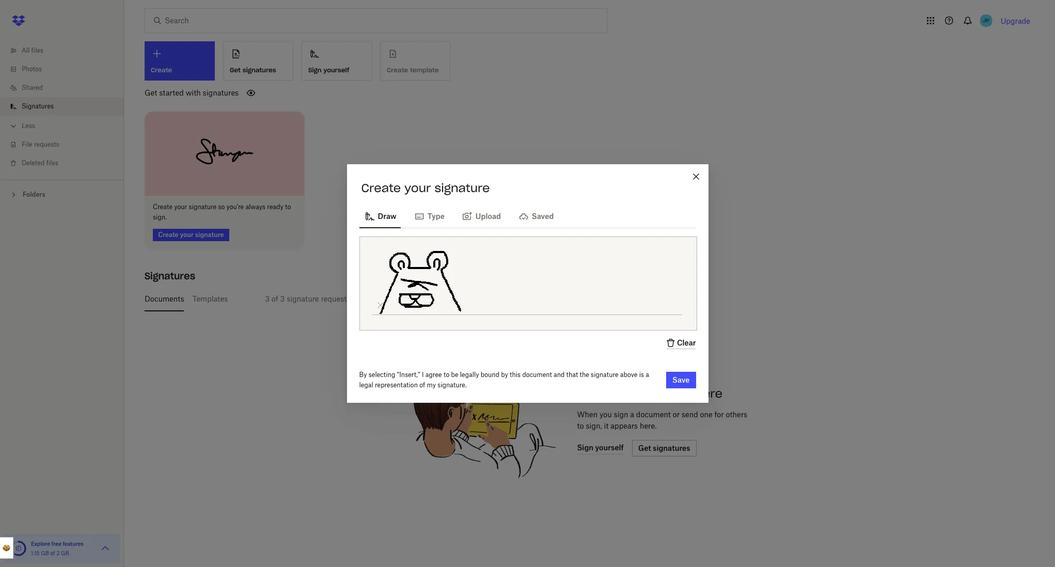 Task type: locate. For each thing, give the bounding box(es) containing it.
upgrade
[[1001, 16, 1031, 25]]

upgrade link
[[1001, 16, 1031, 25]]

1 horizontal spatial documents
[[577, 386, 645, 401]]

here
[[695, 386, 723, 401]]

of
[[272, 294, 278, 303], [420, 381, 425, 389], [50, 550, 55, 556]]

"insert,"
[[397, 371, 420, 379]]

0 horizontal spatial to
[[285, 203, 291, 211]]

1 vertical spatial yourself
[[435, 294, 462, 303]]

requests left left
[[321, 294, 351, 303]]

document up here.
[[636, 410, 671, 419]]

document
[[522, 371, 552, 379], [636, 410, 671, 419]]

0 horizontal spatial gb
[[41, 550, 49, 556]]

document inside when you sign a document or send one for others to sign, it appears here.
[[636, 410, 671, 419]]

get
[[230, 66, 241, 74], [145, 88, 157, 97]]

create
[[361, 181, 401, 195], [153, 203, 173, 211]]

0 horizontal spatial get
[[145, 88, 157, 97]]

0 horizontal spatial yourself
[[323, 66, 349, 74]]

1 vertical spatial to
[[444, 371, 450, 379]]

1 vertical spatial requests
[[321, 294, 351, 303]]

signatures
[[22, 102, 54, 110], [145, 270, 195, 282]]

less image
[[8, 121, 19, 131]]

requests inside "tab list"
[[321, 294, 351, 303]]

to inside by selecting "insert," i agree to be legally bound by this document and that the signature above is a legal representation of my signature.
[[444, 371, 450, 379]]

1 horizontal spatial document
[[636, 410, 671, 419]]

create up sign.
[[153, 203, 173, 211]]

appears
[[611, 421, 638, 430]]

1 horizontal spatial is
[[639, 371, 644, 379]]

requests
[[34, 141, 59, 148], [321, 294, 351, 303]]

a right above
[[646, 371, 649, 379]]

0 horizontal spatial requests
[[34, 141, 59, 148]]

1 horizontal spatial signatures
[[145, 270, 195, 282]]

0 vertical spatial get
[[230, 66, 241, 74]]

get signatures button
[[223, 41, 293, 81]]

1 horizontal spatial a
[[646, 371, 649, 379]]

to down "when"
[[577, 421, 584, 430]]

gb right 2
[[61, 550, 69, 556]]

documents up you
[[577, 386, 645, 401]]

2 horizontal spatial to
[[577, 421, 584, 430]]

yourself right signing
[[435, 294, 462, 303]]

features
[[63, 541, 84, 547]]

a
[[646, 371, 649, 379], [630, 410, 634, 419]]

when
[[577, 410, 598, 419]]

0 horizontal spatial 3
[[265, 294, 270, 303]]

sign.
[[153, 213, 167, 221]]

0 vertical spatial this
[[366, 294, 378, 303]]

requests right the file
[[34, 141, 59, 148]]

your left so
[[174, 203, 187, 211]]

this inside by selecting "insert," i agree to be legally bound by this document and that the signature above is a legal representation of my signature.
[[510, 371, 521, 379]]

legal
[[359, 381, 373, 389]]

to
[[285, 203, 291, 211], [444, 371, 450, 379], [577, 421, 584, 430]]

1 vertical spatial get
[[145, 88, 157, 97]]

0 horizontal spatial document
[[522, 371, 552, 379]]

templates tab
[[192, 286, 228, 311]]

0 vertical spatial signatures
[[243, 66, 276, 74]]

1 vertical spatial signatures
[[203, 88, 239, 97]]

file
[[22, 141, 32, 148]]

is left unlimited.
[[464, 294, 470, 303]]

signature
[[435, 181, 490, 195], [189, 203, 217, 211], [287, 294, 319, 303], [591, 371, 619, 379]]

1 horizontal spatial this
[[510, 371, 521, 379]]

of inside "tab list"
[[272, 294, 278, 303]]

0 horizontal spatial of
[[50, 550, 55, 556]]

1 vertical spatial of
[[420, 381, 425, 389]]

1 horizontal spatial requests
[[321, 294, 351, 303]]

create inside the create your signature so you're always ready to sign.
[[153, 203, 173, 211]]

yourself
[[323, 66, 349, 74], [435, 294, 462, 303]]

gb right 1.15
[[41, 550, 49, 556]]

unlimited.
[[472, 294, 506, 303]]

1 vertical spatial a
[[630, 410, 634, 419]]

is
[[464, 294, 470, 303], [639, 371, 644, 379]]

0 horizontal spatial your
[[174, 203, 187, 211]]

create up draw
[[361, 181, 401, 195]]

create your signature so you're always ready to sign.
[[153, 203, 291, 221]]

by selecting "insert," i agree to be legally bound by this document and that the signature above is a legal representation of my signature.
[[359, 371, 649, 389]]

get inside button
[[230, 66, 241, 74]]

1 vertical spatial signatures
[[145, 270, 195, 282]]

gb
[[41, 550, 49, 556], [61, 550, 69, 556]]

list
[[0, 35, 124, 180]]

files
[[31, 46, 43, 54], [46, 159, 58, 167]]

signatures
[[243, 66, 276, 74], [203, 88, 239, 97]]

dropbox image
[[8, 10, 29, 31]]

2 vertical spatial of
[[50, 550, 55, 556]]

documents inside "tab list"
[[145, 294, 184, 303]]

1 horizontal spatial files
[[46, 159, 58, 167]]

signature inside the create your signature so you're always ready to sign.
[[189, 203, 217, 211]]

files right all
[[31, 46, 43, 54]]

0 vertical spatial signatures
[[22, 102, 54, 110]]

a right "sign"
[[630, 410, 634, 419]]

your inside create your signature dialog
[[405, 181, 431, 195]]

get left started
[[145, 88, 157, 97]]

0 horizontal spatial this
[[366, 294, 378, 303]]

that
[[566, 371, 578, 379]]

0 vertical spatial documents
[[145, 294, 184, 303]]

signatures up "documents" tab
[[145, 270, 195, 282]]

all
[[22, 46, 30, 54]]

1 vertical spatial files
[[46, 159, 58, 167]]

0 vertical spatial requests
[[34, 141, 59, 148]]

documents
[[145, 294, 184, 303], [577, 386, 645, 401]]

1 horizontal spatial get
[[230, 66, 241, 74]]

1 horizontal spatial your
[[405, 181, 431, 195]]

0 horizontal spatial files
[[31, 46, 43, 54]]

this right left
[[366, 294, 378, 303]]

2 horizontal spatial of
[[420, 381, 425, 389]]

this inside "tab list"
[[366, 294, 378, 303]]

0 vertical spatial to
[[285, 203, 291, 211]]

0 horizontal spatial a
[[630, 410, 634, 419]]

tab list containing draw
[[359, 204, 696, 228]]

0 vertical spatial create
[[361, 181, 401, 195]]

1.15
[[31, 550, 40, 556]]

0 vertical spatial tab list
[[359, 204, 696, 228]]

sign
[[308, 66, 322, 74]]

your up type
[[405, 181, 431, 195]]

to inside the create your signature so you're always ready to sign.
[[285, 203, 291, 211]]

documents for documents
[[145, 294, 184, 303]]

3
[[265, 294, 270, 303], [280, 294, 285, 303]]

1 vertical spatial is
[[639, 371, 644, 379]]

your
[[405, 181, 431, 195], [174, 203, 187, 211]]

documents left templates
[[145, 294, 184, 303]]

1 horizontal spatial create
[[361, 181, 401, 195]]

1 horizontal spatial signatures
[[243, 66, 276, 74]]

send
[[682, 410, 698, 419]]

yourself inside 'button'
[[323, 66, 349, 74]]

1 horizontal spatial 3
[[280, 294, 285, 303]]

your for create your signature
[[405, 181, 431, 195]]

is right above
[[639, 371, 644, 379]]

to left be
[[444, 371, 450, 379]]

0 horizontal spatial documents
[[145, 294, 184, 303]]

0 vertical spatial yourself
[[323, 66, 349, 74]]

this
[[366, 294, 378, 303], [510, 371, 521, 379]]

tab list inside create your signature dialog
[[359, 204, 696, 228]]

1 horizontal spatial yourself
[[435, 294, 462, 303]]

free
[[51, 541, 61, 547]]

signature inside "tab list"
[[287, 294, 319, 303]]

always
[[246, 203, 266, 211]]

1 vertical spatial this
[[510, 371, 521, 379]]

1 horizontal spatial of
[[272, 294, 278, 303]]

here.
[[640, 421, 657, 430]]

files right deleted
[[46, 159, 58, 167]]

0 vertical spatial of
[[272, 294, 278, 303]]

file requests
[[22, 141, 59, 148]]

1 horizontal spatial to
[[444, 371, 450, 379]]

signatures down shared
[[22, 102, 54, 110]]

0 horizontal spatial create
[[153, 203, 173, 211]]

upload
[[476, 212, 501, 221]]

your for create your signature so you're always ready to sign.
[[174, 203, 187, 211]]

0 vertical spatial is
[[464, 294, 470, 303]]

2 vertical spatial to
[[577, 421, 584, 430]]

1 vertical spatial documents
[[577, 386, 645, 401]]

get up get started with signatures
[[230, 66, 241, 74]]

be
[[451, 371, 458, 379]]

0 vertical spatial your
[[405, 181, 431, 195]]

1 horizontal spatial gb
[[61, 550, 69, 556]]

list containing all files
[[0, 35, 124, 180]]

0 vertical spatial document
[[522, 371, 552, 379]]

document left and at the bottom of the page
[[522, 371, 552, 379]]

this right 'by'
[[510, 371, 521, 379]]

1 vertical spatial create
[[153, 203, 173, 211]]

1 vertical spatial your
[[174, 203, 187, 211]]

1 vertical spatial document
[[636, 410, 671, 419]]

0 horizontal spatial is
[[464, 294, 470, 303]]

get for get signatures
[[230, 66, 241, 74]]

0 vertical spatial a
[[646, 371, 649, 379]]

all files link
[[8, 41, 124, 60]]

of inside explore free features 1.15 gb of 2 gb
[[50, 550, 55, 556]]

tab list
[[359, 204, 696, 228], [145, 286, 1035, 311]]

0 vertical spatial files
[[31, 46, 43, 54]]

0 horizontal spatial signatures
[[22, 102, 54, 110]]

your inside the create your signature so you're always ready to sign.
[[174, 203, 187, 211]]

files for deleted files
[[46, 159, 58, 167]]

selecting
[[369, 371, 395, 379]]

appear
[[649, 386, 692, 401]]

create inside create your signature dialog
[[361, 181, 401, 195]]

file requests link
[[8, 135, 124, 154]]

signing
[[406, 294, 433, 303]]

representation
[[375, 381, 418, 389]]

to right ready
[[285, 203, 291, 211]]

1 vertical spatial tab list
[[145, 286, 1035, 311]]

by
[[501, 371, 508, 379]]

yourself right sign
[[323, 66, 349, 74]]



Task type: describe. For each thing, give the bounding box(es) containing it.
create for create your signature so you're always ready to sign.
[[153, 203, 173, 211]]

signatures inside button
[[243, 66, 276, 74]]

2
[[57, 550, 60, 556]]

draw
[[378, 212, 397, 221]]

the
[[580, 371, 589, 379]]

above
[[620, 371, 638, 379]]

clear
[[677, 338, 696, 347]]

is inside "tab list"
[[464, 294, 470, 303]]

and
[[554, 371, 565, 379]]

left
[[352, 294, 364, 303]]

started
[[159, 88, 184, 97]]

files for all files
[[31, 46, 43, 54]]

signature.
[[438, 381, 467, 389]]

agree
[[426, 371, 442, 379]]

ready
[[267, 203, 283, 211]]

bound
[[481, 371, 500, 379]]

create your signature
[[361, 181, 490, 195]]

deleted files link
[[8, 154, 124, 173]]

so
[[218, 203, 225, 211]]

signatures list item
[[0, 97, 124, 116]]

my
[[427, 381, 436, 389]]

create your signature dialog
[[347, 164, 708, 403]]

explore free features 1.15 gb of 2 gb
[[31, 541, 84, 556]]

others
[[726, 410, 748, 419]]

templates
[[192, 294, 228, 303]]

sign,
[[586, 421, 602, 430]]

i
[[422, 371, 424, 379]]

a inside when you sign a document or send one for others to sign, it appears here.
[[630, 410, 634, 419]]

shared link
[[8, 79, 124, 97]]

save button
[[666, 372, 696, 388]]

signature inside by selecting "insert," i agree to be legally bound by this document and that the signature above is a legal representation of my signature.
[[591, 371, 619, 379]]

1 3 from the left
[[265, 294, 270, 303]]

a inside by selecting "insert," i agree to be legally bound by this document and that the signature above is a legal representation of my signature.
[[646, 371, 649, 379]]

or
[[673, 410, 680, 419]]

folders
[[23, 191, 45, 198]]

it
[[604, 421, 609, 430]]

folders button
[[0, 186, 124, 202]]

legally
[[460, 371, 479, 379]]

photos link
[[8, 60, 124, 79]]

for
[[715, 410, 724, 419]]

0 horizontal spatial signatures
[[203, 88, 239, 97]]

signatures inside list item
[[22, 102, 54, 110]]

3 of 3 signature requests left this month. signing yourself is unlimited.
[[265, 294, 506, 303]]

tab list containing documents
[[145, 286, 1035, 311]]

saved
[[532, 212, 554, 221]]

all files
[[22, 46, 43, 54]]

2 gb from the left
[[61, 550, 69, 556]]

with
[[186, 88, 201, 97]]

sign
[[614, 410, 628, 419]]

to inside when you sign a document or send one for others to sign, it appears here.
[[577, 421, 584, 430]]

yourself inside "tab list"
[[435, 294, 462, 303]]

documents tab
[[145, 286, 184, 311]]

type
[[428, 212, 445, 221]]

create for create your signature
[[361, 181, 401, 195]]

get for get started with signatures
[[145, 88, 157, 97]]

document inside by selecting "insert," i agree to be legally bound by this document and that the signature above is a legal representation of my signature.
[[522, 371, 552, 379]]

save
[[673, 376, 690, 384]]

photos
[[22, 65, 42, 73]]

less
[[22, 122, 35, 130]]

documents for documents appear here
[[577, 386, 645, 401]]

you
[[600, 410, 612, 419]]

deleted
[[22, 159, 45, 167]]

get signatures
[[230, 66, 276, 74]]

quota usage element
[[10, 540, 27, 557]]

when you sign a document or send one for others to sign, it appears here.
[[577, 410, 748, 430]]

by
[[359, 371, 367, 379]]

of inside by selecting "insert," i agree to be legally bound by this document and that the signature above is a legal representation of my signature.
[[420, 381, 425, 389]]

clear button
[[665, 337, 696, 349]]

documents appear here
[[577, 386, 723, 401]]

you're
[[227, 203, 244, 211]]

shared
[[22, 84, 43, 91]]

1 gb from the left
[[41, 550, 49, 556]]

deleted files
[[22, 159, 58, 167]]

get started with signatures
[[145, 88, 239, 97]]

one
[[700, 410, 713, 419]]

sign yourself
[[308, 66, 349, 74]]

is inside by selecting "insert," i agree to be legally bound by this document and that the signature above is a legal representation of my signature.
[[639, 371, 644, 379]]

2 3 from the left
[[280, 294, 285, 303]]

explore
[[31, 541, 50, 547]]

sign yourself button
[[302, 41, 372, 81]]

signatures link
[[8, 97, 124, 116]]

month.
[[380, 294, 404, 303]]



Task type: vqa. For each thing, say whether or not it's contained in the screenshot.
is to the right
yes



